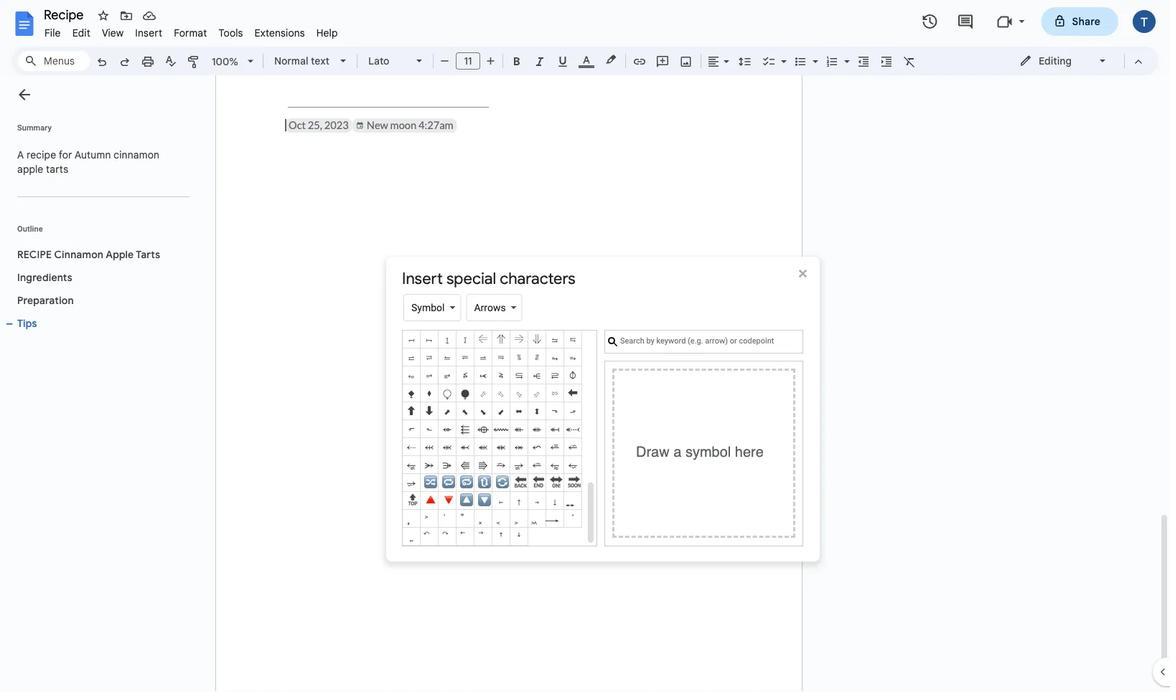 Task type: locate. For each thing, give the bounding box(es) containing it.
characters
[[500, 269, 576, 289]]

left right black arrow u+2b0c element
[[510, 403, 528, 421]]

format menu item
[[168, 24, 213, 41]]

edit menu item
[[67, 24, 96, 41]]

highlight color image
[[603, 51, 619, 68]]

menu bar
[[39, 19, 344, 42]]

⥭
[[498, 351, 505, 363]]

🔜 🔝
[[406, 477, 578, 507]]

🔙
[[514, 477, 524, 489]]

￩
[[499, 495, 504, 507]]

⬻
[[460, 441, 470, 453]]

subcategory list box
[[466, 294, 522, 322]]

less-than above leftwards arrow u+2976 element
[[457, 367, 475, 385]]

insert for insert special characters
[[402, 269, 443, 289]]

subset above rightwards arrow u+2979 element
[[510, 367, 528, 385]]

outline heading
[[0, 223, 195, 243]]

⥬
[[480, 351, 487, 363]]

tarts
[[136, 248, 160, 261]]

insert inside dialog
[[402, 269, 443, 289]]

⭀
[[550, 441, 560, 453]]

⥯
[[534, 351, 540, 363]]

styles list. normal text selected. option
[[274, 51, 332, 71]]

⭋
[[568, 459, 578, 471]]

help menu item
[[311, 24, 344, 41]]

Zoom field
[[206, 51, 260, 73]]

insert
[[135, 27, 162, 39], [402, 269, 443, 289]]

⥱
[[552, 351, 558, 363]]

leftwards arrow through less-than u+2977 element
[[475, 367, 493, 385]]

⬅
[[568, 387, 578, 399]]

⭉
[[532, 459, 542, 471]]

0 horizontal spatial insert
[[135, 27, 162, 39]]

text
[[311, 55, 329, 67]]

⥢
[[479, 333, 488, 345]]

share
[[1072, 15, 1101, 28]]

summary
[[17, 123, 52, 132]]

⬰
[[443, 423, 452, 435]]

tarts
[[46, 163, 68, 176]]

⬱
[[460, 423, 470, 435]]

⬹
[[425, 441, 434, 453]]

⬲
[[477, 423, 489, 435]]

summary heading
[[17, 122, 52, 134]]

⥧ ⥨
[[408, 333, 576, 363]]

insert menu item
[[129, 24, 168, 41]]

greater-than above rightwards arrow u+2978 element
[[493, 367, 510, 385]]

⥨
[[408, 351, 415, 363]]

⬾
[[514, 441, 524, 453]]

⥸
[[499, 369, 504, 381]]

menu bar banner
[[0, 0, 1170, 693]]

🔝
[[406, 495, 416, 507]]

⭇
[[496, 459, 506, 471]]

⬃
[[534, 387, 540, 399]]

format
[[174, 27, 207, 39]]

insert up symbol
[[402, 269, 443, 289]]

extensions menu item
[[249, 24, 311, 41]]

insert right view menu item
[[135, 27, 162, 39]]

⬷
[[566, 423, 580, 435]]

Menus field
[[18, 51, 90, 71]]

⥤
[[515, 333, 523, 345]]

⥠
[[445, 333, 449, 345]]

view
[[102, 27, 124, 39]]

⥟
[[426, 333, 433, 345]]

⭁ ⭂
[[407, 441, 578, 471]]

⬎
[[552, 405, 558, 417]]

menu bar inside menu bar banner
[[39, 19, 344, 42]]

⥡
[[463, 333, 467, 345]]

0 vertical spatial insert
[[135, 27, 162, 39]]

insert special characters application
[[0, 0, 1170, 693]]

⥶
[[463, 369, 468, 381]]

🔻
[[442, 495, 452, 507]]

1 vertical spatial insert
[[402, 269, 443, 289]]

⬿
[[532, 441, 542, 453]]

⬋
[[498, 405, 504, 417]]

insert special characters dialog
[[386, 257, 826, 562]]

⭅
[[460, 459, 470, 471]]

share button
[[1041, 7, 1119, 36]]

file menu item
[[39, 24, 67, 41]]

⭌
[[407, 477, 416, 489]]

🔛
[[550, 477, 560, 489]]

ingredients
[[17, 271, 72, 284]]

south west black arrow u+2b0b element
[[493, 403, 510, 421]]

1 horizontal spatial insert
[[402, 269, 443, 289]]

⧫
[[427, 387, 432, 399]]

symbol
[[411, 302, 445, 314]]

a recipe for autumn cinnamon apple tarts
[[17, 149, 162, 176]]

⥻
[[551, 369, 559, 381]]

south east white arrow u+2b02 element
[[510, 385, 528, 403]]

recipe cinnamon apple tarts
[[17, 248, 160, 261]]

⦽ ⧪
[[408, 369, 576, 399]]

cinnamon
[[114, 149, 159, 161]]

⬆
[[406, 405, 416, 417]]

tips
[[17, 317, 37, 330]]

menu bar containing file
[[39, 19, 344, 42]]

⭄
[[443, 459, 452, 471]]

⬊
[[480, 405, 486, 417]]

🔼
[[460, 495, 470, 507]]

category list box
[[403, 294, 461, 322]]

⬳
[[493, 423, 509, 435]]

insert inside menu item
[[135, 27, 162, 39]]

normal text
[[274, 55, 329, 67]]

tools menu item
[[213, 24, 249, 41]]

⬺
[[443, 441, 452, 453]]

⬇
[[424, 405, 434, 417]]

autumn
[[75, 149, 111, 161]]

⬌
[[516, 405, 523, 417]]

rightwards arrow above tilde operator u+2974 element
[[421, 367, 439, 385]]

document outline element
[[0, 75, 195, 693]]

🔽
[[478, 495, 488, 507]]

recipe
[[17, 248, 52, 261]]

⬄
[[551, 387, 559, 399]]

Search by keyword (e.g. arrow) or codepoint text field
[[620, 331, 798, 351]]



Task type: describe. For each thing, give the bounding box(es) containing it.
insert special characters heading
[[402, 269, 576, 289]]

insert for insert
[[135, 27, 162, 39]]

normal
[[274, 55, 308, 67]]

🔄
[[496, 477, 506, 489]]

⬐
[[408, 423, 415, 435]]

editing button
[[1009, 50, 1118, 72]]

leftwards two-headed arrow with tail u+2b3b element
[[457, 439, 475, 457]]

Rename text field
[[39, 6, 92, 23]]

⭁
[[568, 441, 578, 453]]

up down black arrow u+2b0d element
[[528, 403, 546, 421]]

⥫
[[462, 351, 469, 363]]

⧪
[[408, 387, 415, 399]]

extensions
[[255, 27, 305, 39]]

summary element
[[10, 141, 190, 184]]

checklist menu image
[[778, 52, 787, 57]]

line & paragraph spacing image
[[737, 51, 754, 71]]

arrows
[[474, 302, 506, 314]]

⬏
[[569, 405, 576, 417]]

⬸
[[407, 441, 416, 453]]

⥩
[[426, 351, 433, 363]]

black diamond with down arrow u+29ea element
[[403, 385, 421, 403]]

recipe
[[27, 149, 56, 161]]

ꜛ
[[498, 531, 504, 543]]

🔃
[[478, 477, 488, 489]]

⬽
[[496, 441, 506, 453]]

lato
[[368, 55, 389, 67]]

help
[[316, 27, 338, 39]]

⭈
[[514, 459, 524, 471]]

cinnamon
[[54, 248, 103, 261]]

⭆
[[478, 459, 488, 471]]

⬑
[[426, 423, 433, 435]]

font list. lato selected. option
[[368, 51, 408, 71]]

tools
[[219, 27, 243, 39]]

🔀
[[424, 477, 434, 489]]

⥞
[[408, 333, 415, 345]]

⬍
[[535, 405, 540, 417]]

insert image image
[[678, 51, 695, 71]]

symbol option
[[410, 301, 446, 315]]

⥺
[[533, 369, 541, 381]]

⬴
[[514, 423, 524, 435]]

Star checkbox
[[93, 6, 113, 26]]

￪
[[517, 495, 522, 507]]

⬂
[[516, 387, 522, 399]]

⥹
[[515, 369, 523, 381]]

⭊
[[550, 459, 560, 471]]

⥧
[[570, 333, 576, 345]]

mode and view toolbar
[[1009, 47, 1150, 75]]

⦽
[[569, 369, 576, 381]]

🔜
[[568, 477, 578, 489]]

insert special characters
[[402, 269, 576, 289]]

⧭
[[461, 387, 470, 399]]

⭂
[[407, 459, 416, 471]]

🔚
[[532, 477, 542, 489]]

main toolbar
[[89, 0, 921, 557]]

⬈
[[444, 405, 450, 417]]

⬼
[[478, 441, 488, 453]]

🔂
[[460, 477, 470, 489]]

text color image
[[579, 51, 594, 68]]

⬀
[[480, 387, 486, 399]]

⥮
[[516, 351, 522, 363]]

Font size text field
[[457, 52, 480, 70]]

⬁
[[498, 387, 504, 399]]

⥪
[[444, 351, 451, 363]]

⥣
[[497, 333, 505, 345]]

apple
[[106, 248, 134, 261]]

⬶ ⬷ ⬸
[[407, 423, 580, 453]]

arrows option
[[473, 301, 507, 315]]

special
[[447, 269, 496, 289]]

view menu item
[[96, 24, 129, 41]]

ꜜ
[[516, 531, 522, 543]]

⭋ ⭌
[[407, 459, 578, 489]]

⥲ ⥳
[[408, 351, 576, 381]]

⥲
[[570, 351, 576, 363]]

a
[[17, 149, 24, 161]]

⥷
[[479, 369, 487, 381]]

⥳
[[408, 369, 415, 381]]

￫
[[535, 495, 540, 507]]

apple
[[17, 163, 43, 176]]

Font size field
[[456, 52, 486, 70]]

⬵
[[532, 423, 542, 435]]

⥴
[[426, 369, 433, 381]]

Zoom text field
[[208, 52, 243, 72]]

⬏ ⬐
[[408, 405, 576, 435]]



Task type: vqa. For each thing, say whether or not it's contained in the screenshot.
Add animation button
no



